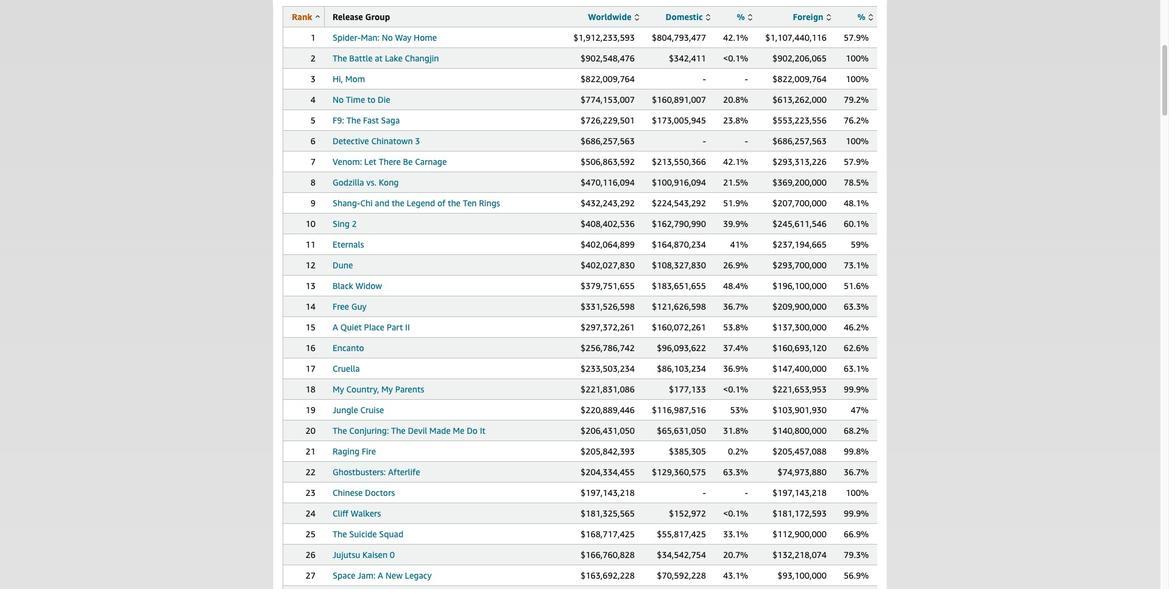 Task type: locate. For each thing, give the bounding box(es) containing it.
$209,900,000
[[773, 302, 827, 312]]

<0.1% up 33.1%
[[723, 509, 749, 519]]

battle
[[349, 53, 373, 63]]

shang-
[[333, 198, 360, 208]]

$197,143,218 down $204,334,455
[[581, 488, 635, 499]]

time
[[346, 94, 365, 105]]

0 vertical spatial no
[[382, 32, 393, 43]]

99.9%
[[844, 385, 869, 395], [844, 509, 869, 519]]

$379,751,655
[[581, 281, 635, 291]]

$432,243,292
[[581, 198, 635, 208]]

1 vertical spatial 99.9%
[[844, 509, 869, 519]]

36.7%
[[723, 302, 749, 312], [844, 467, 869, 478]]

3
[[311, 74, 316, 84], [415, 136, 420, 146]]

63.3%
[[844, 302, 869, 312], [723, 467, 749, 478]]

a left new
[[378, 571, 383, 581]]

3 100% from the top
[[846, 136, 869, 146]]

<0.1%
[[723, 53, 749, 63], [723, 385, 749, 395], [723, 509, 749, 519]]

1 horizontal spatial a
[[378, 571, 383, 581]]

100%
[[846, 53, 869, 63], [846, 74, 869, 84], [846, 136, 869, 146], [846, 488, 869, 499]]

100% for $902,206,065
[[846, 53, 869, 63]]

$553,223,556
[[773, 115, 827, 126]]

$902,548,476
[[581, 53, 635, 63]]

0 horizontal spatial $822,009,764
[[581, 74, 635, 84]]

<0.1% up 20.8%
[[723, 53, 749, 63]]

there
[[379, 157, 401, 167]]

<0.1% down 36.9%
[[723, 385, 749, 395]]

no left time
[[333, 94, 344, 105]]

0 horizontal spatial $197,143,218
[[581, 488, 635, 499]]

0 vertical spatial <0.1%
[[723, 53, 749, 63]]

1 horizontal spatial %
[[858, 12, 866, 22]]

2 vertical spatial <0.1%
[[723, 509, 749, 519]]

63.3% down 0.2%
[[723, 467, 749, 478]]

1 horizontal spatial $197,143,218
[[773, 488, 827, 499]]

die
[[378, 94, 391, 105]]

jujutsu
[[333, 550, 360, 561]]

42.1% right $804,793,477
[[723, 32, 749, 43]]

$256,786,742
[[581, 343, 635, 353]]

36.7% down 99.8%
[[844, 467, 869, 478]]

2 100% from the top
[[846, 74, 869, 84]]

% link right foreign link
[[858, 12, 873, 22]]

1 57.9% from the top
[[844, 32, 869, 43]]

76.2%
[[844, 115, 869, 126]]

4 100% from the top
[[846, 488, 869, 499]]

ten
[[463, 198, 477, 208]]

8
[[311, 177, 316, 188]]

% right domestic 'link'
[[737, 12, 745, 22]]

a quiet place part ii link
[[333, 322, 410, 333]]

0 horizontal spatial 36.7%
[[723, 302, 749, 312]]

raging fire link
[[333, 447, 376, 457]]

let
[[364, 157, 377, 167]]

% link right domestic 'link'
[[737, 12, 753, 22]]

0 horizontal spatial 3
[[311, 74, 316, 84]]

$177,133
[[669, 385, 706, 395]]

63.1%
[[844, 364, 869, 374]]

57.9% for $293,313,226
[[844, 157, 869, 167]]

cruise
[[361, 405, 384, 416]]

100% for $197,143,218
[[846, 488, 869, 499]]

shang-chi and the legend of the ten rings
[[333, 198, 500, 208]]

1 horizontal spatial 36.7%
[[844, 467, 869, 478]]

jungle cruise
[[333, 405, 384, 416]]

1 vertical spatial no
[[333, 94, 344, 105]]

1 horizontal spatial the
[[448, 198, 461, 208]]

the down jungle
[[333, 426, 347, 436]]

0 horizontal spatial $686,257,563
[[581, 136, 635, 146]]

3 up '4'
[[311, 74, 316, 84]]

0 horizontal spatial %
[[737, 12, 745, 22]]

detective chinatown 3 link
[[333, 136, 420, 146]]

space jam: a new legacy
[[333, 571, 432, 581]]

$902,206,065
[[773, 53, 827, 63]]

% right foreign link
[[858, 12, 866, 22]]

48.4%
[[723, 281, 749, 291]]

fire
[[362, 447, 376, 457]]

0
[[390, 550, 395, 561]]

42.1%
[[723, 32, 749, 43], [723, 157, 749, 167]]

the conjuring: the devil made me do it link
[[333, 426, 486, 436]]

1 horizontal spatial $686,257,563
[[773, 136, 827, 146]]

1 vertical spatial <0.1%
[[723, 385, 749, 395]]

1 horizontal spatial % link
[[858, 12, 873, 22]]

the for conjuring:
[[333, 426, 347, 436]]

$822,009,764 up $613,262,000
[[773, 74, 827, 84]]

$140,800,000
[[773, 426, 827, 436]]

domestic link
[[666, 12, 711, 22]]

3 <0.1% from the top
[[723, 509, 749, 519]]

1 % link from the left
[[737, 12, 753, 22]]

1 vertical spatial a
[[378, 571, 383, 581]]

59%
[[851, 240, 869, 250]]

conjuring:
[[349, 426, 389, 436]]

jam:
[[358, 571, 376, 581]]

venom:
[[333, 157, 362, 167]]

1 vertical spatial 42.1%
[[723, 157, 749, 167]]

42.1% for $804,793,477
[[723, 32, 749, 43]]

$402,027,830
[[581, 260, 635, 271]]

1 42.1% from the top
[[723, 32, 749, 43]]

0 vertical spatial 57.9%
[[844, 32, 869, 43]]

the battle at lake changjin
[[333, 53, 439, 63]]

0 horizontal spatial my
[[333, 385, 344, 395]]

raging fire
[[333, 447, 376, 457]]

the
[[392, 198, 405, 208], [448, 198, 461, 208]]

36.7% up 53.8%
[[723, 302, 749, 312]]

0 vertical spatial 99.9%
[[844, 385, 869, 395]]

2 42.1% from the top
[[723, 157, 749, 167]]

5
[[311, 115, 316, 126]]

2 right the sing
[[352, 219, 357, 229]]

the right the f9:
[[347, 115, 361, 126]]

$152,972
[[669, 509, 706, 519]]

0 horizontal spatial 63.3%
[[723, 467, 749, 478]]

1 <0.1% from the top
[[723, 53, 749, 63]]

2 57.9% from the top
[[844, 157, 869, 167]]

2 $686,257,563 from the left
[[773, 136, 827, 146]]

99.9% down "63.1%"
[[844, 385, 869, 395]]

the right and
[[392, 198, 405, 208]]

the right of
[[448, 198, 461, 208]]

the down cliff at left bottom
[[333, 530, 347, 540]]

9
[[311, 198, 316, 208]]

free guy link
[[333, 302, 367, 312]]

0 vertical spatial 2
[[311, 53, 316, 63]]

2 <0.1% from the top
[[723, 385, 749, 395]]

black widow
[[333, 281, 382, 291]]

41%
[[730, 240, 748, 250]]

0 vertical spatial 42.1%
[[723, 32, 749, 43]]

no left way
[[382, 32, 393, 43]]

$686,257,563 down $553,223,556
[[773, 136, 827, 146]]

godzilla vs. kong link
[[333, 177, 399, 188]]

0 vertical spatial 63.3%
[[844, 302, 869, 312]]

99.9% up 66.9%
[[844, 509, 869, 519]]

1 vertical spatial 3
[[415, 136, 420, 146]]

eternals
[[333, 240, 364, 250]]

shang-chi and the legend of the ten rings link
[[333, 198, 500, 208]]

jungle cruise link
[[333, 405, 384, 416]]

0 horizontal spatial the
[[392, 198, 405, 208]]

$137,300,000
[[773, 322, 827, 333]]

jujutsu kaisen 0
[[333, 550, 395, 561]]

0 horizontal spatial % link
[[737, 12, 753, 22]]

1 horizontal spatial 2
[[352, 219, 357, 229]]

2 down 1
[[311, 53, 316, 63]]

home
[[414, 32, 437, 43]]

79.2%
[[844, 94, 869, 105]]

the up 'hi,'
[[333, 53, 347, 63]]

0.2%
[[728, 447, 748, 457]]

man:
[[361, 32, 380, 43]]

63.3% down 51.6%
[[844, 302, 869, 312]]

20.8%
[[723, 94, 749, 105]]

$506,863,592
[[581, 157, 635, 167]]

0 vertical spatial 3
[[311, 74, 316, 84]]

my up jungle
[[333, 385, 344, 395]]

1 horizontal spatial $822,009,764
[[773, 74, 827, 84]]

$55,817,425
[[657, 530, 706, 540]]

4
[[311, 94, 316, 105]]

to
[[367, 94, 376, 105]]

release group
[[333, 12, 390, 22]]

0 vertical spatial 36.7%
[[723, 302, 749, 312]]

1 horizontal spatial my
[[382, 385, 393, 395]]

1 100% from the top
[[846, 53, 869, 63]]

my left parents
[[382, 385, 393, 395]]

1 vertical spatial 57.9%
[[844, 157, 869, 167]]

$686,257,563 down $726,229,501
[[581, 136, 635, 146]]

a left quiet
[[333, 322, 338, 333]]

at
[[375, 53, 383, 63]]

1 $686,257,563 from the left
[[581, 136, 635, 146]]

rank link
[[292, 12, 320, 22], [292, 12, 320, 22]]

0 vertical spatial a
[[333, 322, 338, 333]]

encanto
[[333, 343, 364, 353]]

57.9% right $1,107,440,116
[[844, 32, 869, 43]]

3 up the carnage
[[415, 136, 420, 146]]

black
[[333, 281, 353, 291]]

cruella
[[333, 364, 360, 374]]

42.1% up 21.5%
[[723, 157, 749, 167]]

51.6%
[[844, 281, 869, 291]]

53.8%
[[723, 322, 749, 333]]

$197,143,218 up $181,172,593
[[773, 488, 827, 499]]

1 my from the left
[[333, 385, 344, 395]]

57.9% up 78.5%
[[844, 157, 869, 167]]

33.1%
[[723, 530, 749, 540]]

<0.1% for $342,411
[[723, 53, 749, 63]]

my
[[333, 385, 344, 395], [382, 385, 393, 395]]

2 99.9% from the top
[[844, 509, 869, 519]]

$822,009,764 down $902,548,476
[[581, 74, 635, 84]]

42.1% for $213,550,366
[[723, 157, 749, 167]]

1 99.9% from the top
[[844, 385, 869, 395]]

- up $213,550,366
[[703, 136, 706, 146]]

1 horizontal spatial 63.3%
[[844, 302, 869, 312]]

$233,503,234
[[581, 364, 635, 374]]

$470,116,094
[[581, 177, 635, 188]]

57.9% for $1,107,440,116
[[844, 32, 869, 43]]

legacy
[[405, 571, 432, 581]]

venom: let there be carnage link
[[333, 157, 447, 167]]

space
[[333, 571, 355, 581]]

ghostbusters:
[[333, 467, 386, 478]]



Task type: describe. For each thing, give the bounding box(es) containing it.
- down 23.8%
[[745, 136, 748, 146]]

99.9% for $181,172,593
[[844, 509, 869, 519]]

$205,457,088
[[773, 447, 827, 457]]

$237,194,665
[[773, 240, 827, 250]]

the for suicide
[[333, 530, 347, 540]]

$164,870,234
[[652, 240, 706, 250]]

a quiet place part ii
[[333, 322, 410, 333]]

1 horizontal spatial 3
[[415, 136, 420, 146]]

56.9%
[[844, 571, 869, 581]]

1 $822,009,764 from the left
[[581, 74, 635, 84]]

1 the from the left
[[392, 198, 405, 208]]

do
[[467, 426, 478, 436]]

13
[[306, 281, 316, 291]]

$1,912,233,593
[[574, 32, 635, 43]]

$207,700,000
[[773, 198, 827, 208]]

cruella link
[[333, 364, 360, 374]]

foreign link
[[793, 12, 831, 22]]

12
[[306, 260, 316, 271]]

me
[[453, 426, 465, 436]]

no time to die link
[[333, 94, 391, 105]]

2 % link from the left
[[858, 12, 873, 22]]

11
[[306, 240, 316, 250]]

cliff walkers
[[333, 509, 381, 519]]

country,
[[346, 385, 379, 395]]

1 vertical spatial 63.3%
[[723, 467, 749, 478]]

$245,611,546
[[773, 219, 827, 229]]

foreign
[[793, 12, 824, 22]]

the battle at lake changjin link
[[333, 53, 439, 63]]

$163,692,228
[[581, 571, 635, 581]]

f9: the fast saga link
[[333, 115, 400, 126]]

$206,431,050
[[581, 426, 635, 436]]

0 horizontal spatial no
[[333, 94, 344, 105]]

kong
[[379, 177, 399, 188]]

the for battle
[[333, 53, 347, 63]]

1 % from the left
[[737, 12, 745, 22]]

$196,100,000
[[773, 281, 827, 291]]

dune
[[333, 260, 353, 271]]

$183,651,655
[[652, 281, 706, 291]]

26
[[306, 550, 316, 561]]

spider-man: no way home
[[333, 32, 437, 43]]

21
[[306, 447, 316, 457]]

7
[[311, 157, 316, 167]]

godzilla vs. kong
[[333, 177, 399, 188]]

16
[[306, 343, 316, 353]]

jujutsu kaisen 0 link
[[333, 550, 395, 561]]

25
[[306, 530, 316, 540]]

ii
[[405, 322, 410, 333]]

2 my from the left
[[382, 385, 393, 395]]

2 $822,009,764 from the left
[[773, 74, 827, 84]]

quiet
[[340, 322, 362, 333]]

$65,631,050
[[657, 426, 706, 436]]

saga
[[381, 115, 400, 126]]

doctors
[[365, 488, 395, 499]]

$70,592,228
[[657, 571, 706, 581]]

rings
[[479, 198, 500, 208]]

parents
[[395, 385, 424, 395]]

<0.1% for $177,133
[[723, 385, 749, 395]]

100% for $822,009,764
[[846, 74, 869, 84]]

the left devil
[[391, 426, 406, 436]]

$86,103,234
[[657, 364, 706, 374]]

1 $197,143,218 from the left
[[581, 488, 635, 499]]

sing 2 link
[[333, 219, 357, 229]]

worldwide
[[588, 12, 632, 22]]

spider-
[[333, 32, 361, 43]]

$116,987,516
[[652, 405, 706, 416]]

devil
[[408, 426, 427, 436]]

$402,064,899
[[581, 240, 635, 250]]

37.4%
[[723, 343, 749, 353]]

group
[[365, 12, 390, 22]]

99.9% for $221,653,953
[[844, 385, 869, 395]]

$205,842,393
[[581, 447, 635, 457]]

suicide
[[349, 530, 377, 540]]

- up 20.8%
[[745, 74, 748, 84]]

21.5%
[[723, 177, 749, 188]]

- down $342,411
[[703, 74, 706, 84]]

- down 0.2%
[[745, 488, 748, 499]]

0 horizontal spatial a
[[333, 322, 338, 333]]

$213,550,366
[[652, 157, 706, 167]]

$34,542,754
[[657, 550, 706, 561]]

46.2%
[[844, 322, 869, 333]]

1 vertical spatial 2
[[352, 219, 357, 229]]

hi, mom
[[333, 74, 365, 84]]

- up $152,972
[[703, 488, 706, 499]]

squad
[[379, 530, 404, 540]]

1 vertical spatial 36.7%
[[844, 467, 869, 478]]

2 the from the left
[[448, 198, 461, 208]]

2 % from the left
[[858, 12, 866, 22]]

23
[[306, 488, 316, 499]]

20
[[306, 426, 316, 436]]

encanto link
[[333, 343, 364, 353]]

$160,891,007
[[652, 94, 706, 105]]

the suicide squad
[[333, 530, 404, 540]]

27
[[306, 571, 316, 581]]

free
[[333, 302, 349, 312]]

$204,334,455
[[581, 467, 635, 478]]

new
[[386, 571, 403, 581]]

100% for $686,257,563
[[846, 136, 869, 146]]

$162,790,990
[[652, 219, 706, 229]]

carnage
[[415, 157, 447, 167]]

<0.1% for $152,972
[[723, 509, 749, 519]]

1 horizontal spatial no
[[382, 32, 393, 43]]

$331,526,598
[[581, 302, 635, 312]]

2 $197,143,218 from the left
[[773, 488, 827, 499]]

$168,717,425
[[581, 530, 635, 540]]

0 horizontal spatial 2
[[311, 53, 316, 63]]

$293,700,000
[[773, 260, 827, 271]]

$342,411
[[669, 53, 706, 63]]

60.1%
[[844, 219, 869, 229]]

$100,916,094
[[652, 177, 706, 188]]

$96,093,622
[[657, 343, 706, 353]]



Task type: vqa. For each thing, say whether or not it's contained in the screenshot.
Disney corresponding to $242,952
no



